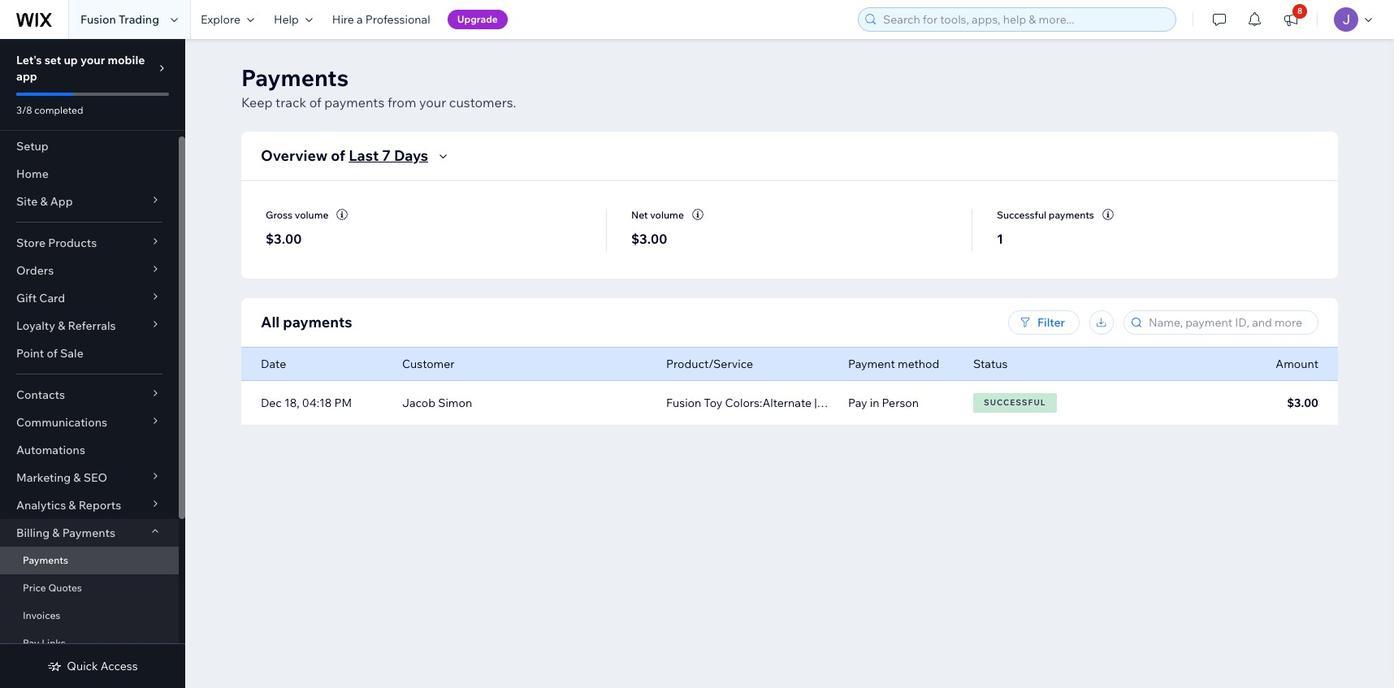 Task type: describe. For each thing, give the bounding box(es) containing it.
pay in person
[[848, 396, 919, 410]]

app
[[16, 69, 37, 84]]

help button
[[264, 0, 322, 39]]

quick access button
[[47, 659, 138, 674]]

hire a professional link
[[322, 0, 440, 39]]

simon
[[438, 396, 472, 410]]

& for site
[[40, 194, 48, 209]]

field:
[[961, 396, 987, 410]]

point
[[16, 346, 44, 361]]

pay for pay in person
[[848, 396, 867, 410]]

overview of
[[261, 146, 345, 165]]

contacts
[[16, 388, 65, 402]]

& for billing
[[52, 526, 60, 540]]

overview
[[261, 146, 328, 165]]

04:18
[[302, 396, 332, 410]]

setup
[[16, 139, 49, 154]]

payments for successful payments
[[1049, 209, 1094, 221]]

payments for payments
[[23, 554, 68, 566]]

days
[[394, 146, 428, 165]]

contacts button
[[0, 381, 179, 409]]

hire
[[332, 12, 354, 27]]

& for loyalty
[[58, 318, 65, 333]]

hire a professional
[[332, 12, 430, 27]]

invoices
[[23, 609, 60, 622]]

marketing
[[16, 470, 71, 485]]

filter button
[[1008, 310, 1080, 335]]

colors:alternate
[[725, 396, 812, 410]]

analytics & reports
[[16, 498, 121, 513]]

3/8
[[16, 104, 32, 116]]

payments for all payments
[[283, 313, 352, 331]]

2 | from the left
[[910, 396, 913, 410]]

all
[[261, 313, 280, 331]]

orders button
[[0, 257, 179, 284]]

last
[[349, 146, 379, 165]]

2 horizontal spatial $3.00
[[1287, 396, 1319, 410]]

sidebar element
[[0, 39, 185, 688]]

analytics & reports button
[[0, 492, 179, 519]]

upgrade
[[457, 13, 498, 25]]

payments for payments keep track of payments from your customers.
[[241, 63, 349, 92]]

point of sale link
[[0, 340, 179, 367]]

home
[[16, 167, 49, 181]]

up
[[64, 53, 78, 67]]

upgrade button
[[447, 10, 508, 29]]

successful for successful
[[984, 397, 1046, 408]]

payments inside "payments keep track of payments from your customers."
[[324, 94, 385, 110]]

Name, payment ID, and more field
[[1144, 311, 1313, 334]]

& for marketing
[[73, 470, 81, 485]]

date
[[261, 357, 286, 371]]

Search for tools, apps, help & more... field
[[878, 8, 1171, 31]]

payments inside dropdown button
[[62, 526, 115, 540]]

quotes
[[48, 582, 82, 594]]

your inside "let's set up your mobile app"
[[80, 53, 105, 67]]

loyalty
[[16, 318, 55, 333]]

payments link
[[0, 547, 179, 574]]

8
[[1298, 6, 1303, 16]]

access
[[101, 659, 138, 674]]

dec 18, 04:18 pm
[[261, 396, 352, 410]]

payments keep track of payments from your customers.
[[241, 63, 516, 110]]

customers.
[[449, 94, 516, 110]]

your inside "payments keep track of payments from your customers."
[[419, 94, 446, 110]]

store products button
[[0, 229, 179, 257]]

gross volume
[[266, 209, 329, 221]]

pay for pay links
[[23, 637, 39, 649]]

net volume
[[631, 209, 684, 221]]

from
[[387, 94, 416, 110]]

billing
[[16, 526, 50, 540]]

text
[[820, 396, 842, 410]]

app
[[50, 194, 73, 209]]

another
[[915, 396, 959, 410]]

reports
[[79, 498, 121, 513]]

price quotes
[[23, 582, 82, 594]]

products
[[48, 236, 97, 250]]

gift card
[[16, 291, 65, 305]]

billing & payments button
[[0, 519, 179, 547]]

marketing & seo
[[16, 470, 107, 485]]

let's set up your mobile app
[[16, 53, 145, 84]]

fusion trading
[[80, 12, 159, 27]]

dec
[[261, 396, 282, 410]]



Task type: vqa. For each thing, say whether or not it's contained in the screenshot.
left REAL
no



Task type: locate. For each thing, give the bounding box(es) containing it.
$3.00 for net
[[631, 231, 667, 247]]

payments inside "link"
[[23, 554, 68, 566]]

0 horizontal spatial your
[[80, 53, 105, 67]]

0 horizontal spatial volume
[[295, 209, 329, 221]]

0 horizontal spatial $3.00
[[266, 231, 302, 247]]

field???:yes
[[844, 396, 908, 410]]

net
[[631, 209, 648, 221]]

0 vertical spatial fusion
[[80, 12, 116, 27]]

all payments
[[261, 313, 352, 331]]

& left "reports"
[[69, 498, 76, 513]]

1 vertical spatial successful
[[984, 397, 1046, 408]]

track
[[276, 94, 306, 110]]

$3.00 for gross
[[266, 231, 302, 247]]

gift
[[16, 291, 37, 305]]

let's
[[16, 53, 42, 67]]

0 vertical spatial pay
[[848, 396, 867, 410]]

of for point of sale
[[47, 346, 58, 361]]

trading
[[119, 12, 159, 27]]

1 vertical spatial pay
[[23, 637, 39, 649]]

payments up price quotes
[[23, 554, 68, 566]]

last 7 days button
[[349, 146, 453, 166]]

volume right gross
[[295, 209, 329, 221]]

pay left links
[[23, 637, 39, 649]]

2 vertical spatial of
[[47, 346, 58, 361]]

person
[[882, 396, 919, 410]]

& inside dropdown button
[[52, 526, 60, 540]]

a
[[357, 12, 363, 27]]

1 horizontal spatial $3.00
[[631, 231, 667, 247]]

0 vertical spatial payments
[[241, 63, 349, 92]]

of left last
[[331, 146, 345, 165]]

& inside dropdown button
[[73, 470, 81, 485]]

mobile
[[108, 53, 145, 67]]

card
[[39, 291, 65, 305]]

0 horizontal spatial fusion
[[80, 12, 116, 27]]

fusion for fusion trading
[[80, 12, 116, 27]]

3/8 completed
[[16, 104, 83, 116]]

status
[[973, 357, 1008, 371]]

& for analytics
[[69, 498, 76, 513]]

0 horizontal spatial pay
[[23, 637, 39, 649]]

volume for gross volume
[[295, 209, 329, 221]]

last 7 days
[[349, 146, 428, 165]]

2 vertical spatial payments
[[23, 554, 68, 566]]

completed
[[34, 104, 83, 116]]

1 horizontal spatial volume
[[650, 209, 684, 221]]

payments
[[324, 94, 385, 110], [1049, 209, 1094, 221], [283, 313, 352, 331]]

1 vertical spatial payments
[[62, 526, 115, 540]]

1 vertical spatial payments
[[1049, 209, 1094, 221]]

your right up on the left top of page
[[80, 53, 105, 67]]

0 horizontal spatial of
[[47, 346, 58, 361]]

1 horizontal spatial your
[[419, 94, 446, 110]]

2 volume from the left
[[650, 209, 684, 221]]

billing & payments
[[16, 526, 115, 540]]

site & app
[[16, 194, 73, 209]]

payment method
[[848, 357, 939, 371]]

help
[[274, 12, 299, 27]]

site & app button
[[0, 188, 179, 215]]

1 horizontal spatial of
[[309, 94, 321, 110]]

jacob
[[402, 396, 435, 410]]

price
[[23, 582, 46, 594]]

set
[[44, 53, 61, 67]]

of
[[309, 94, 321, 110], [331, 146, 345, 165], [47, 346, 58, 361]]

1 horizontal spatial fusion
[[666, 396, 701, 410]]

successful up the 1
[[997, 209, 1047, 221]]

& right site
[[40, 194, 48, 209]]

& right loyalty
[[58, 318, 65, 333]]

| left 'text'
[[814, 396, 817, 410]]

payments up track
[[241, 63, 349, 92]]

| left another
[[910, 396, 913, 410]]

quick
[[67, 659, 98, 674]]

1
[[997, 231, 1004, 247]]

automations
[[16, 443, 85, 457]]

home link
[[0, 160, 179, 188]]

2 vertical spatial payments
[[283, 313, 352, 331]]

professional
[[365, 12, 430, 27]]

successful payments
[[997, 209, 1094, 221]]

store
[[16, 236, 46, 250]]

7
[[382, 146, 391, 165]]

1 horizontal spatial |
[[910, 396, 913, 410]]

pay
[[848, 396, 867, 410], [23, 637, 39, 649]]

links
[[42, 637, 66, 649]]

volume for net volume
[[650, 209, 684, 221]]

1 vertical spatial of
[[331, 146, 345, 165]]

1 vertical spatial fusion
[[666, 396, 701, 410]]

loyalty & referrals button
[[0, 312, 179, 340]]

0 vertical spatial successful
[[997, 209, 1047, 221]]

gross
[[266, 209, 293, 221]]

setup link
[[0, 132, 179, 160]]

customer
[[402, 357, 455, 371]]

of right track
[[309, 94, 321, 110]]

successful for successful payments
[[997, 209, 1047, 221]]

fusion left the toy
[[666, 396, 701, 410]]

product/service
[[666, 357, 753, 371]]

keep
[[241, 94, 273, 110]]

communications
[[16, 415, 107, 430]]

0 vertical spatial of
[[309, 94, 321, 110]]

price quotes link
[[0, 574, 179, 602]]

payments down analytics & reports popup button
[[62, 526, 115, 540]]

your right from at the top left of the page
[[419, 94, 446, 110]]

pm
[[334, 396, 352, 410]]

2 horizontal spatial of
[[331, 146, 345, 165]]

site
[[16, 194, 38, 209]]

1 | from the left
[[814, 396, 817, 410]]

orders
[[16, 263, 54, 278]]

of inside "payments keep track of payments from your customers."
[[309, 94, 321, 110]]

fusion
[[80, 12, 116, 27], [666, 396, 701, 410]]

0 vertical spatial payments
[[324, 94, 385, 110]]

analytics
[[16, 498, 66, 513]]

payment
[[848, 357, 895, 371]]

seo
[[83, 470, 107, 485]]

of for overview of
[[331, 146, 345, 165]]

pay left in
[[848, 396, 867, 410]]

pay links link
[[0, 630, 179, 657]]

filter
[[1038, 315, 1065, 330]]

your
[[80, 53, 105, 67], [419, 94, 446, 110]]

$3.00 down gross
[[266, 231, 302, 247]]

payments inside "payments keep track of payments from your customers."
[[241, 63, 349, 92]]

1 volume from the left
[[295, 209, 329, 221]]

|
[[814, 396, 817, 410], [910, 396, 913, 410]]

successful down the status
[[984, 397, 1046, 408]]

toy
[[704, 396, 723, 410]]

& left seo
[[73, 470, 81, 485]]

amount
[[1276, 357, 1319, 371]]

communications button
[[0, 409, 179, 436]]

referrals
[[68, 318, 116, 333]]

$3.00 down "amount"
[[1287, 396, 1319, 410]]

explore
[[201, 12, 240, 27]]

1 vertical spatial your
[[419, 94, 446, 110]]

store products
[[16, 236, 97, 250]]

gift card button
[[0, 284, 179, 312]]

of inside point of sale link
[[47, 346, 58, 361]]

successful
[[997, 209, 1047, 221], [984, 397, 1046, 408]]

fusion left trading
[[80, 12, 116, 27]]

0 horizontal spatial |
[[814, 396, 817, 410]]

invoices link
[[0, 602, 179, 630]]

volume right 'net'
[[650, 209, 684, 221]]

in
[[870, 396, 879, 410]]

fusion for fusion toy colors:alternate | text field???:yes | another field:
[[666, 396, 701, 410]]

pay inside "pay links" link
[[23, 637, 39, 649]]

method
[[898, 357, 939, 371]]

18,
[[284, 396, 299, 410]]

0 vertical spatial your
[[80, 53, 105, 67]]

$3.00 down net volume
[[631, 231, 667, 247]]

automations link
[[0, 436, 179, 464]]

sale
[[60, 346, 84, 361]]

jacob simon
[[402, 396, 472, 410]]

$3.00
[[266, 231, 302, 247], [631, 231, 667, 247], [1287, 396, 1319, 410]]

volume
[[295, 209, 329, 221], [650, 209, 684, 221]]

of left sale
[[47, 346, 58, 361]]

1 horizontal spatial pay
[[848, 396, 867, 410]]

point of sale
[[16, 346, 84, 361]]

& right billing
[[52, 526, 60, 540]]



